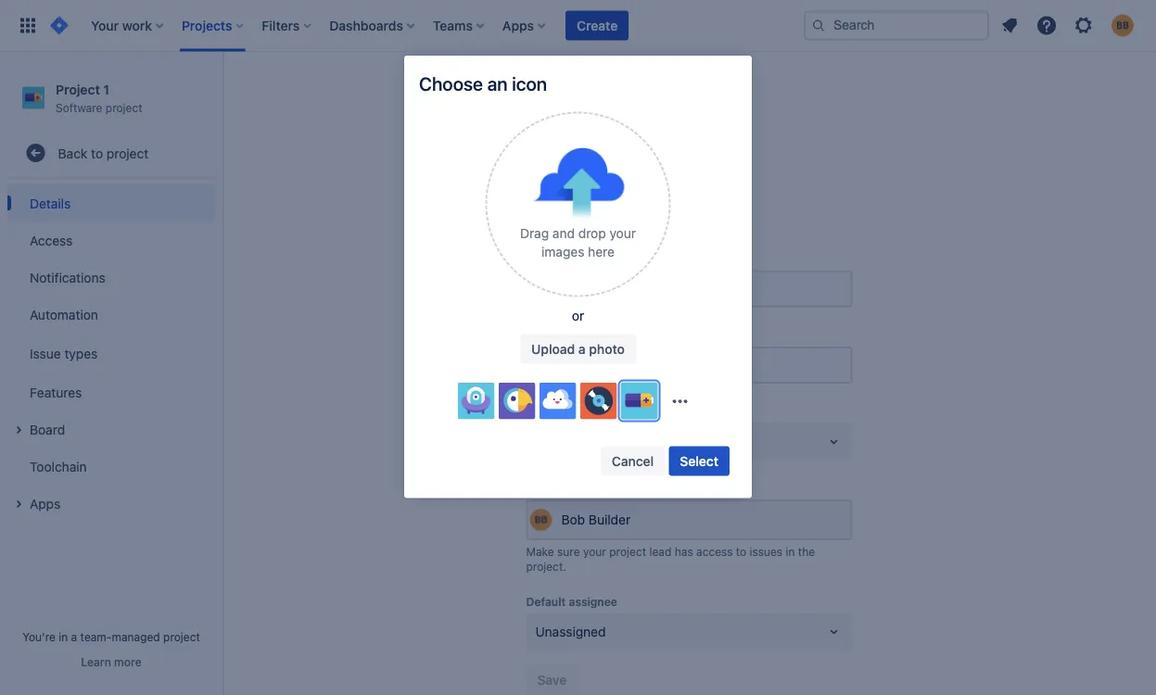 Task type: describe. For each thing, give the bounding box(es) containing it.
cancel
[[612, 454, 654, 469]]

choose a category
[[536, 435, 648, 450]]

sure
[[558, 546, 580, 559]]

open image for choose a category
[[823, 431, 845, 454]]

project inside project 1 software project
[[106, 101, 142, 114]]

select button
[[669, 447, 730, 476]]

change icon button
[[640, 198, 739, 228]]

has
[[675, 546, 694, 559]]

lead inside make sure your project lead has access to issues in the project.
[[650, 546, 672, 559]]

back to project link
[[7, 135, 215, 172]]

1
[[103, 82, 110, 97]]

create
[[577, 18, 618, 33]]

Key field
[[528, 349, 851, 383]]

features
[[30, 385, 82, 400]]

cancel button
[[601, 447, 665, 476]]

change icon
[[651, 205, 728, 220]]

drop
[[579, 226, 606, 241]]

you're
[[22, 631, 56, 644]]

in inside make sure your project lead has access to issues in the project.
[[786, 546, 795, 559]]

to inside make sure your project lead has access to issues in the project.
[[736, 546, 747, 559]]

your inside drag and drop your images here
[[610, 226, 636, 241]]

default
[[526, 596, 566, 609]]

learn
[[81, 656, 111, 669]]

automation
[[30, 307, 98, 322]]

an
[[488, 73, 508, 95]]

images
[[542, 244, 585, 260]]

automation link
[[7, 296, 215, 333]]

Search field
[[804, 11, 990, 40]]

a for photo
[[579, 341, 586, 357]]

and
[[553, 226, 575, 241]]

upload image image
[[532, 148, 625, 220]]

choose for choose an icon
[[419, 73, 483, 95]]

issue types link
[[7, 333, 215, 374]]

Name field
[[528, 273, 851, 306]]

team-
[[80, 631, 112, 644]]

drag and drop your images here
[[520, 226, 636, 260]]

0 vertical spatial lead
[[568, 483, 592, 496]]

software
[[56, 101, 102, 114]]

access link
[[7, 222, 215, 259]]

apps button
[[7, 485, 215, 522]]

learn more button
[[81, 655, 142, 670]]

or
[[572, 308, 584, 323]]

0 vertical spatial details
[[260, 13, 326, 38]]

builder
[[589, 513, 631, 528]]

upload a photo
[[532, 341, 625, 357]]

search image
[[812, 18, 826, 33]]

default assignee
[[526, 596, 618, 609]]

issue types
[[30, 346, 98, 361]]

bob builder image
[[530, 510, 552, 532]]

name
[[526, 253, 558, 266]]

category
[[595, 435, 648, 450]]

notifications
[[30, 270, 105, 285]]

project right managed at the bottom left
[[163, 631, 200, 644]]

details link
[[7, 185, 215, 222]]

choose an icon
[[419, 73, 547, 95]]

bob builder
[[562, 513, 631, 528]]

0 horizontal spatial to
[[91, 145, 103, 161]]

make sure your project lead has access to issues in the project.
[[526, 546, 815, 574]]

learn more
[[81, 656, 142, 669]]

drag and drop your images here element
[[499, 224, 657, 261]]

your inside make sure your project lead has access to issues in the project.
[[583, 546, 607, 559]]

select a default avatar option group
[[458, 383, 662, 420]]

managed
[[112, 631, 160, 644]]

group containing details
[[7, 179, 215, 528]]

project for lead
[[526, 483, 565, 496]]

apps
[[30, 496, 61, 511]]

2 vertical spatial a
[[71, 631, 77, 644]]

access
[[697, 546, 733, 559]]

primary element
[[11, 0, 804, 51]]



Task type: locate. For each thing, give the bounding box(es) containing it.
project up bob builder image
[[526, 483, 565, 496]]

0 vertical spatial in
[[786, 546, 795, 559]]

project for 1
[[56, 82, 100, 97]]

icon right the change
[[702, 205, 728, 220]]

choose left an
[[419, 73, 483, 95]]

project inside make sure your project lead has access to issues in the project.
[[610, 546, 647, 559]]

more
[[114, 656, 142, 669]]

1 vertical spatial project
[[526, 483, 565, 496]]

project up "software"
[[56, 82, 100, 97]]

project up details 'link'
[[107, 145, 149, 161]]

make
[[526, 546, 554, 559]]

1 horizontal spatial your
[[610, 226, 636, 241]]

0 vertical spatial open image
[[823, 431, 845, 454]]

group
[[7, 179, 215, 528]]

1 vertical spatial in
[[59, 631, 68, 644]]

0 vertical spatial choose
[[419, 73, 483, 95]]

project down 1
[[106, 101, 142, 114]]

0 horizontal spatial in
[[59, 631, 68, 644]]

upload
[[532, 341, 575, 357]]

your
[[610, 226, 636, 241], [583, 546, 607, 559]]

board
[[30, 422, 65, 437]]

choose an icon dialog
[[404, 56, 752, 499]]

icon right an
[[512, 73, 547, 95]]

unassigned
[[536, 625, 606, 640]]

1 vertical spatial your
[[583, 546, 607, 559]]

0 vertical spatial to
[[91, 145, 103, 161]]

board button
[[7, 411, 215, 448]]

category
[[526, 406, 577, 419]]

icon
[[512, 73, 547, 95], [702, 205, 728, 220]]

1 vertical spatial a
[[585, 435, 592, 450]]

notifications link
[[7, 259, 215, 296]]

to right the back
[[91, 145, 103, 161]]

2 open image from the top
[[823, 621, 845, 644]]

choose inside dialog
[[419, 73, 483, 95]]

your right sure
[[583, 546, 607, 559]]

select
[[680, 454, 719, 469]]

1 horizontal spatial lead
[[650, 546, 672, 559]]

a left the category at the right bottom of page
[[585, 435, 592, 450]]

you're in a team-managed project
[[22, 631, 200, 644]]

lead
[[568, 483, 592, 496], [650, 546, 672, 559]]

choose for choose a category
[[536, 435, 581, 450]]

back to project
[[58, 145, 149, 161]]

project down builder
[[610, 546, 647, 559]]

project inside project 1 software project
[[56, 82, 100, 97]]

features link
[[7, 374, 215, 411]]

0 vertical spatial your
[[610, 226, 636, 241]]

1 horizontal spatial project
[[526, 483, 565, 496]]

project 1 software project
[[56, 82, 142, 114]]

details inside 'link'
[[30, 196, 71, 211]]

0 horizontal spatial details
[[30, 196, 71, 211]]

icon inside 'button'
[[702, 205, 728, 220]]

upload a photo button
[[520, 334, 636, 364]]

choose down category
[[536, 435, 581, 450]]

1 vertical spatial open image
[[823, 621, 845, 644]]

1 horizontal spatial choose
[[536, 435, 581, 450]]

1 vertical spatial details
[[30, 196, 71, 211]]

choose
[[419, 73, 483, 95], [536, 435, 581, 450]]

icon inside dialog
[[512, 73, 547, 95]]

the
[[798, 546, 815, 559]]

create button
[[566, 11, 629, 40]]

project lead
[[526, 483, 592, 496]]

toolchain
[[30, 459, 87, 474]]

1 vertical spatial to
[[736, 546, 747, 559]]

0 vertical spatial icon
[[512, 73, 547, 95]]

change
[[651, 205, 699, 220]]

1 horizontal spatial to
[[736, 546, 747, 559]]

toolchain link
[[7, 448, 215, 485]]

project
[[106, 101, 142, 114], [107, 145, 149, 161], [610, 546, 647, 559], [163, 631, 200, 644]]

issues
[[750, 546, 783, 559]]

drag
[[520, 226, 549, 241]]

a
[[579, 341, 586, 357], [585, 435, 592, 450], [71, 631, 77, 644]]

1 open image from the top
[[823, 431, 845, 454]]

0 horizontal spatial lead
[[568, 483, 592, 496]]

bob
[[562, 513, 585, 528]]

lead left has
[[650, 546, 672, 559]]

jira software image
[[48, 14, 70, 37], [48, 14, 70, 37]]

key
[[526, 330, 546, 343]]

0 horizontal spatial icon
[[512, 73, 547, 95]]

create banner
[[0, 0, 1157, 52]]

details
[[260, 13, 326, 38], [30, 196, 71, 211]]

a left photo
[[579, 341, 586, 357]]

to
[[91, 145, 103, 161], [736, 546, 747, 559]]

1 horizontal spatial icon
[[702, 205, 728, 220]]

0 horizontal spatial your
[[583, 546, 607, 559]]

1 vertical spatial icon
[[702, 205, 728, 220]]

in left the
[[786, 546, 795, 559]]

project avatar image
[[630, 64, 749, 183]]

project
[[56, 82, 100, 97], [526, 483, 565, 496]]

1 horizontal spatial details
[[260, 13, 326, 38]]

0 vertical spatial a
[[579, 341, 586, 357]]

assignee
[[569, 596, 618, 609]]

lead up bob
[[568, 483, 592, 496]]

open image
[[823, 431, 845, 454], [823, 621, 845, 644]]

in right 'you're'
[[59, 631, 68, 644]]

in
[[786, 546, 795, 559], [59, 631, 68, 644]]

a inside button
[[579, 341, 586, 357]]

types
[[64, 346, 98, 361]]

project.
[[526, 561, 567, 574]]

open image for unassigned
[[823, 621, 845, 644]]

photo
[[589, 341, 625, 357]]

here
[[588, 244, 615, 260]]

0 horizontal spatial project
[[56, 82, 100, 97]]

a left team-
[[71, 631, 77, 644]]

to left issues
[[736, 546, 747, 559]]

1 horizontal spatial in
[[786, 546, 795, 559]]

1 vertical spatial lead
[[650, 546, 672, 559]]

1 vertical spatial choose
[[536, 435, 581, 450]]

back
[[58, 145, 88, 161]]

issue
[[30, 346, 61, 361]]

a for category
[[585, 435, 592, 450]]

your up here
[[610, 226, 636, 241]]

show more image
[[666, 386, 695, 416]]

access
[[30, 233, 73, 248]]

0 horizontal spatial choose
[[419, 73, 483, 95]]

0 vertical spatial project
[[56, 82, 100, 97]]



Task type: vqa. For each thing, say whether or not it's contained in the screenshot.
what's
no



